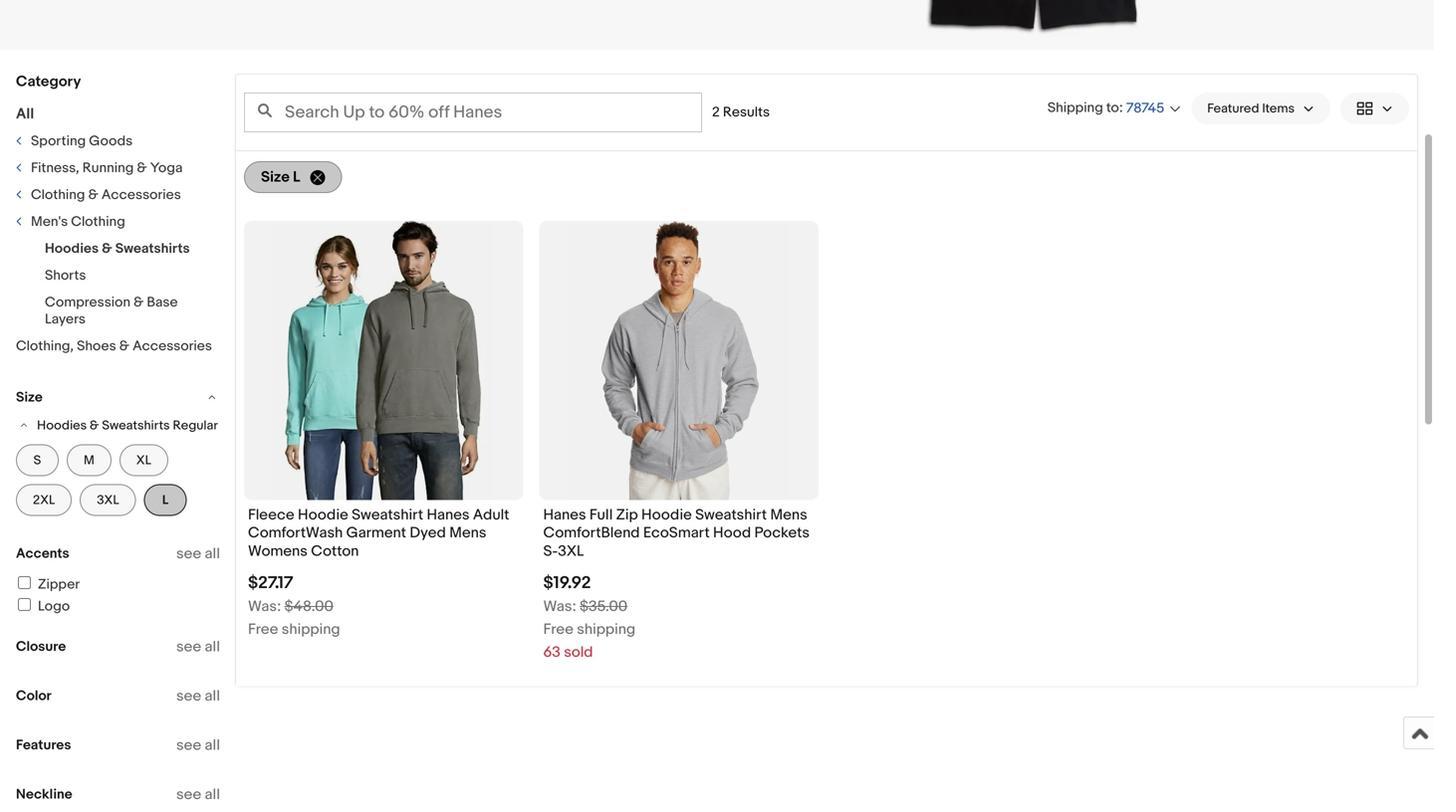 Task type: locate. For each thing, give the bounding box(es) containing it.
sweatshirts down size dropdown button
[[102, 418, 170, 434]]

see for neckline
[[176, 787, 201, 804]]

was: inside $19.92 was: $35.00 free shipping 63 sold
[[543, 598, 577, 616]]

clothing down the fitness,
[[31, 187, 85, 204]]

1 see all button from the top
[[176, 545, 220, 563]]

hoodies & sweatshirts shorts compression & base layers
[[45, 241, 190, 328]]

fleece hoodie sweatshirt hanes adult comfortwash garment dyed mens womens cotton
[[248, 507, 510, 561]]

4 see all button from the top
[[176, 737, 220, 755]]

mens inside hanes full zip hoodie sweatshirt mens comfortblend ecosmart hood pockets s-3xl
[[771, 507, 808, 525]]

full
[[590, 507, 613, 525]]

0 vertical spatial sweatshirts
[[115, 241, 190, 258]]

hanes up "comfortblend"
[[543, 507, 586, 525]]

men's clothing
[[31, 214, 125, 231]]

hanes
[[427, 507, 470, 525], [543, 507, 586, 525]]

shorts link
[[45, 267, 86, 284]]

shipping
[[1048, 100, 1104, 117]]

see all button for features
[[176, 737, 220, 755]]

running
[[82, 160, 134, 177]]

& down fitness, running & yoga link
[[88, 187, 98, 204]]

$27.17
[[248, 573, 293, 594]]

5 see from the top
[[176, 787, 201, 804]]

clothing
[[31, 187, 85, 204], [71, 214, 125, 231]]

fitness, running & yoga link
[[15, 160, 183, 177]]

zipper link
[[15, 577, 80, 594]]

goods
[[89, 133, 133, 150]]

1 horizontal spatial hoodie
[[642, 507, 692, 525]]

womens
[[248, 543, 308, 561]]

clothing, shoes & accessories link
[[16, 338, 212, 355]]

5 see all button from the top
[[176, 787, 220, 804]]

0 horizontal spatial was:
[[248, 598, 281, 616]]

sold
[[564, 644, 593, 662]]

2 results
[[712, 104, 770, 121]]

1 hanes from the left
[[427, 507, 470, 525]]

shipping inside $27.17 was: $48.00 free shipping
[[282, 621, 340, 639]]

mens
[[771, 507, 808, 525], [449, 525, 487, 543]]

Zipper checkbox
[[18, 577, 31, 590]]

2 all from the top
[[205, 639, 220, 657]]

1 horizontal spatial sweatshirt
[[695, 507, 767, 525]]

0 horizontal spatial hanes
[[427, 507, 470, 525]]

3 all from the top
[[205, 688, 220, 706]]

accessories
[[102, 187, 181, 204], [133, 338, 212, 355]]

sweatshirt up garment
[[352, 507, 424, 525]]

see for closure
[[176, 639, 201, 657]]

sweatshirts inside hoodies & sweatshirts shorts compression & base layers
[[115, 241, 190, 258]]

1 hoodie from the left
[[298, 507, 348, 525]]

2 shipping from the left
[[577, 621, 636, 639]]

free inside $27.17 was: $48.00 free shipping
[[248, 621, 278, 639]]

&
[[137, 160, 147, 177], [88, 187, 98, 204], [102, 241, 112, 258], [134, 294, 144, 311], [119, 338, 129, 355], [90, 418, 99, 434]]

features
[[16, 738, 71, 755]]

sweatshirt up hood
[[695, 507, 767, 525]]

5 all from the top
[[205, 787, 220, 804]]

hanes full zip hoodie sweatshirt mens comfortblend ecosmart hood pockets s-3xl
[[543, 507, 810, 561]]

1 horizontal spatial free
[[543, 621, 574, 639]]

hoodie
[[298, 507, 348, 525], [642, 507, 692, 525]]

sweatshirts inside dropdown button
[[102, 418, 170, 434]]

shipping to : 78745
[[1048, 100, 1165, 117]]

3xl
[[558, 543, 584, 561]]

0 horizontal spatial mens
[[449, 525, 487, 543]]

see for color
[[176, 688, 201, 706]]

accessories down yoga
[[102, 187, 181, 204]]

all
[[205, 545, 220, 563], [205, 639, 220, 657], [205, 688, 220, 706], [205, 737, 220, 755], [205, 787, 220, 804]]

2 see from the top
[[176, 639, 201, 657]]

mens down adult
[[449, 525, 487, 543]]

hoodies inside hoodies & sweatshirts shorts compression & base layers
[[45, 241, 99, 258]]

1 horizontal spatial shipping
[[577, 621, 636, 639]]

3 see all from the top
[[176, 688, 220, 706]]

sweatshirts up base
[[115, 241, 190, 258]]

1 see all from the top
[[176, 545, 220, 563]]

4 all from the top
[[205, 737, 220, 755]]

1 vertical spatial hoodies
[[37, 418, 87, 434]]

2 see all from the top
[[176, 639, 220, 657]]

hoodies
[[45, 241, 99, 258], [37, 418, 87, 434]]

4 see from the top
[[176, 737, 201, 755]]

hoodies & sweatshirts regular
[[37, 418, 218, 434]]

clothing, shoes & accessories
[[16, 338, 212, 355]]

see all
[[176, 545, 220, 563], [176, 639, 220, 657], [176, 688, 220, 706], [176, 737, 220, 755], [176, 787, 220, 804]]

s-
[[543, 543, 558, 561]]

featured items button
[[1192, 93, 1331, 125]]

see for accents
[[176, 545, 201, 563]]

Logo checkbox
[[18, 599, 31, 612]]

hoodies inside dropdown button
[[37, 418, 87, 434]]

fleece hoodie sweatshirt hanes adult comfortwash garment dyed mens womens cotton image
[[274, 221, 494, 501]]

hoodie inside fleece hoodie sweatshirt hanes adult comfortwash garment dyed mens womens cotton
[[298, 507, 348, 525]]

2
[[712, 104, 720, 121]]

dyed
[[410, 525, 446, 543]]

shipping down $48.00
[[282, 621, 340, 639]]

neckline
[[16, 787, 72, 804]]

$27.17 was: $48.00 free shipping
[[248, 573, 340, 639]]

see
[[176, 545, 201, 563], [176, 639, 201, 657], [176, 688, 201, 706], [176, 737, 201, 755], [176, 787, 201, 804]]

mens up pockets
[[771, 507, 808, 525]]

hoodies & sweatshirts regular button
[[16, 417, 220, 435]]

1 shipping from the left
[[282, 621, 340, 639]]

accessories down base
[[133, 338, 212, 355]]

men's
[[31, 214, 68, 231]]

zipper
[[38, 577, 80, 594]]

see all button for neckline
[[176, 787, 220, 804]]

adult
[[473, 507, 510, 525]]

shipping down $35.00
[[577, 621, 636, 639]]

0 horizontal spatial shipping
[[282, 621, 340, 639]]

2 sweatshirt from the left
[[695, 507, 767, 525]]

5 see all from the top
[[176, 787, 220, 804]]

3 see all button from the top
[[176, 688, 220, 706]]

fleece
[[248, 507, 295, 525]]

featured items
[[1208, 101, 1295, 116]]

shipping inside $19.92 was: $35.00 free shipping 63 sold
[[577, 621, 636, 639]]

see all for neckline
[[176, 787, 220, 804]]

hoodies down size
[[37, 418, 87, 434]]

1 vertical spatial sweatshirts
[[102, 418, 170, 434]]

shipping
[[282, 621, 340, 639], [577, 621, 636, 639]]

all for color
[[205, 688, 220, 706]]

1 horizontal spatial hanes
[[543, 507, 586, 525]]

see all button
[[176, 545, 220, 563], [176, 639, 220, 657], [176, 688, 220, 706], [176, 737, 220, 755], [176, 787, 220, 804]]

free down $27.17
[[248, 621, 278, 639]]

4 see all from the top
[[176, 737, 220, 755]]

1 free from the left
[[248, 621, 278, 639]]

free up 63
[[543, 621, 574, 639]]

2 hoodie from the left
[[642, 507, 692, 525]]

sweatshirt
[[352, 507, 424, 525], [695, 507, 767, 525]]

1 horizontal spatial mens
[[771, 507, 808, 525]]

1 sweatshirt from the left
[[352, 507, 424, 525]]

was: for $19.92
[[543, 598, 577, 616]]

& left base
[[134, 294, 144, 311]]

closure
[[16, 639, 66, 656]]

hoodies down men's clothing link at left top
[[45, 241, 99, 258]]

2 hanes from the left
[[543, 507, 586, 525]]

0 horizontal spatial free
[[248, 621, 278, 639]]

category
[[16, 73, 81, 91]]

cotton
[[311, 543, 359, 561]]

free inside $19.92 was: $35.00 free shipping 63 sold
[[543, 621, 574, 639]]

all for neckline
[[205, 787, 220, 804]]

3 see from the top
[[176, 688, 201, 706]]

2 free from the left
[[543, 621, 574, 639]]

1 see from the top
[[176, 545, 201, 563]]

:
[[1120, 100, 1123, 117]]

mens inside fleece hoodie sweatshirt hanes adult comfortwash garment dyed mens womens cotton
[[449, 525, 487, 543]]

2 see all button from the top
[[176, 639, 220, 657]]

$48.00
[[285, 598, 334, 616]]

see all for color
[[176, 688, 220, 706]]

& down size dropdown button
[[90, 418, 99, 434]]

free
[[248, 621, 278, 639], [543, 621, 574, 639]]

0 horizontal spatial hoodie
[[298, 507, 348, 525]]

hanes up dyed
[[427, 507, 470, 525]]

ecosmart
[[643, 525, 710, 543]]

layers
[[45, 311, 86, 328]]

yoga
[[150, 160, 183, 177]]

1 all from the top
[[205, 545, 220, 563]]

was: inside $27.17 was: $48.00 free shipping
[[248, 598, 281, 616]]

see all for features
[[176, 737, 220, 755]]

sweatshirts
[[115, 241, 190, 258], [102, 418, 170, 434]]

sporting
[[31, 133, 86, 150]]

Enter your search keyword text field
[[244, 93, 702, 133]]

2 was: from the left
[[543, 598, 577, 616]]

free for $19.92
[[543, 621, 574, 639]]

garment
[[346, 525, 406, 543]]

was:
[[248, 598, 281, 616], [543, 598, 577, 616]]

clothing,
[[16, 338, 74, 355]]

$19.92 was: $35.00 free shipping 63 sold
[[543, 573, 636, 662]]

0 vertical spatial hoodies
[[45, 241, 99, 258]]

was: down $19.92
[[543, 598, 577, 616]]

hoodies for hoodies & sweatshirts shorts compression & base layers
[[45, 241, 99, 258]]

hoodie up comfortwash
[[298, 507, 348, 525]]

1 horizontal spatial was:
[[543, 598, 577, 616]]

shipping for $27.17
[[282, 621, 340, 639]]

clothing down clothing & accessories link
[[71, 214, 125, 231]]

comfortblend
[[543, 525, 640, 543]]

0 horizontal spatial sweatshirt
[[352, 507, 424, 525]]

hoodie up ecosmart
[[642, 507, 692, 525]]

was: down $27.17
[[248, 598, 281, 616]]

1 was: from the left
[[248, 598, 281, 616]]



Task type: vqa. For each thing, say whether or not it's contained in the screenshot.
Closure's the see
yes



Task type: describe. For each thing, give the bounding box(es) containing it.
hoodie inside hanes full zip hoodie sweatshirt mens comfortblend ecosmart hood pockets s-3xl
[[642, 507, 692, 525]]

see all for accents
[[176, 545, 220, 563]]

1 vertical spatial clothing
[[71, 214, 125, 231]]

all for closure
[[205, 639, 220, 657]]

shipping for $19.92
[[577, 621, 636, 639]]

all for features
[[205, 737, 220, 755]]

fitness,
[[31, 160, 79, 177]]

to
[[1107, 100, 1120, 117]]

comfortwash
[[248, 525, 343, 543]]

fleece hoodie sweatshirt hanes adult comfortwash garment dyed mens womens cotton link
[[248, 507, 520, 566]]

$35.00
[[580, 598, 628, 616]]

$19.92
[[543, 573, 591, 594]]

accents
[[16, 546, 69, 563]]

base
[[147, 294, 178, 311]]

see all button for color
[[176, 688, 220, 706]]

78745
[[1127, 100, 1165, 117]]

clothing & accessories
[[31, 187, 181, 204]]

0 vertical spatial accessories
[[102, 187, 181, 204]]

all
[[16, 105, 34, 123]]

see all button for accents
[[176, 545, 220, 563]]

0 vertical spatial clothing
[[31, 187, 85, 204]]

sweatshirt inside hanes full zip hoodie sweatshirt mens comfortblend ecosmart hood pockets s-3xl
[[695, 507, 767, 525]]

all link
[[16, 105, 34, 123]]

color
[[16, 688, 51, 705]]

clothing & accessories link
[[15, 187, 181, 204]]

63
[[543, 644, 561, 662]]

sporting goods
[[31, 133, 133, 150]]

hoodies for hoodies & sweatshirts regular
[[37, 418, 87, 434]]

shoes
[[77, 338, 116, 355]]

see all button for closure
[[176, 639, 220, 657]]

shorts
[[45, 267, 86, 284]]

zip
[[616, 507, 638, 525]]

hanes full zip hoodie sweatshirt mens comfortblend ecosmart hood pockets s-3xl link
[[543, 507, 815, 566]]

size button
[[16, 389, 220, 407]]

all for accents
[[205, 545, 220, 563]]

& left yoga
[[137, 160, 147, 177]]

fitness, running & yoga
[[31, 160, 183, 177]]

results
[[723, 104, 770, 121]]

hanes inside hanes full zip hoodie sweatshirt mens comfortblend ecosmart hood pockets s-3xl
[[543, 507, 586, 525]]

hanes inside fleece hoodie sweatshirt hanes adult comfortwash garment dyed mens womens cotton
[[427, 507, 470, 525]]

hood
[[713, 525, 751, 543]]

items
[[1263, 101, 1295, 116]]

sporting goods link
[[15, 133, 133, 150]]

logo link
[[15, 599, 70, 616]]

& inside dropdown button
[[90, 418, 99, 434]]

& right "shoes"
[[119, 338, 129, 355]]

compression
[[45, 294, 131, 311]]

sweatshirts for shorts
[[115, 241, 190, 258]]

sweatshirts for regular
[[102, 418, 170, 434]]

was: for $27.17
[[248, 598, 281, 616]]

compression & base layers link
[[45, 294, 178, 328]]

see all for closure
[[176, 639, 220, 657]]

logo
[[38, 599, 70, 616]]

free for $27.17
[[248, 621, 278, 639]]

see for features
[[176, 737, 201, 755]]

1 vertical spatial accessories
[[133, 338, 212, 355]]

sweatshirt inside fleece hoodie sweatshirt hanes adult comfortwash garment dyed mens womens cotton
[[352, 507, 424, 525]]

regular
[[173, 418, 218, 434]]

view: gallery view image
[[1357, 98, 1394, 119]]

men's clothing link
[[15, 214, 125, 231]]

& down men's clothing
[[102, 241, 112, 258]]

size
[[16, 390, 43, 406]]

hanes full zip hoodie sweatshirt mens comfortblend ecosmart hood pockets s-3xl image
[[569, 221, 789, 501]]

pockets
[[755, 525, 810, 543]]

featured
[[1208, 101, 1260, 116]]



